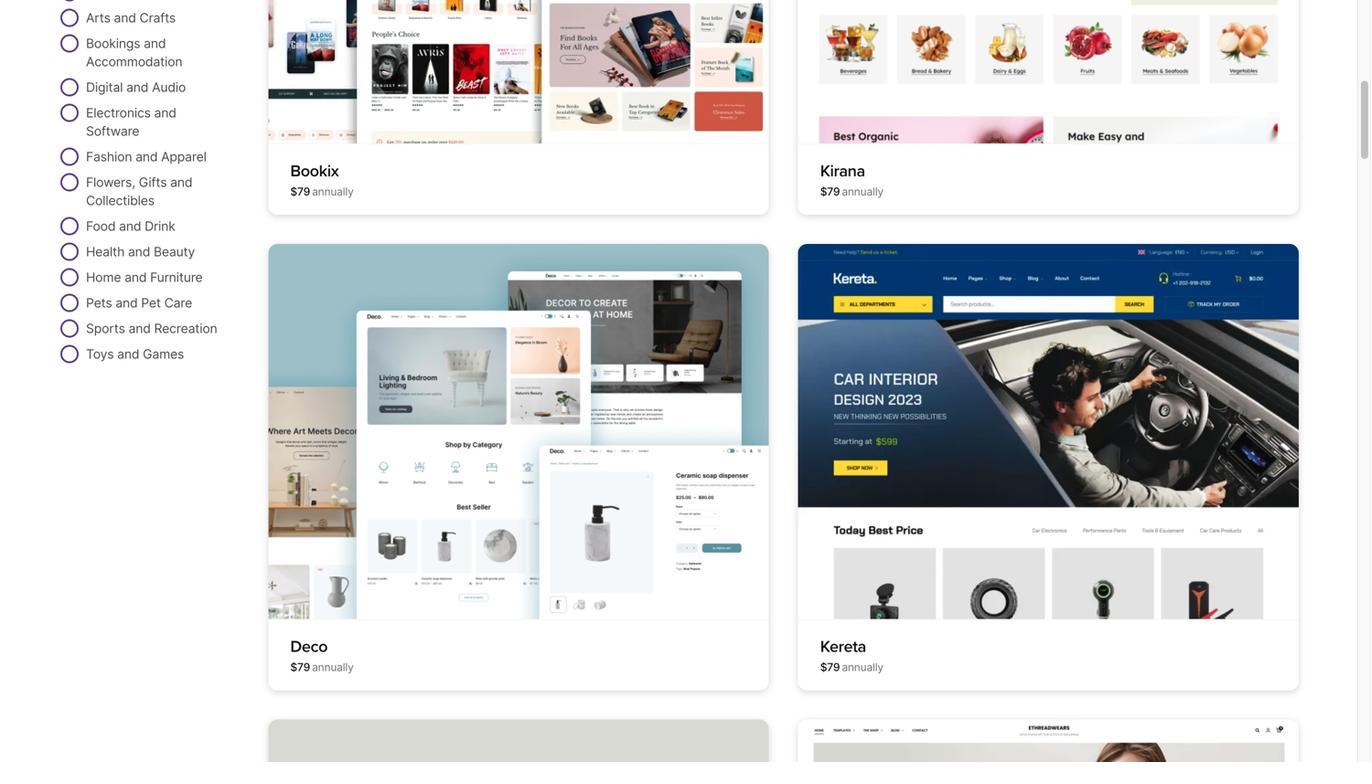 Task type: describe. For each thing, give the bounding box(es) containing it.
bookings
[[86, 36, 140, 51]]

kereta link
[[820, 638, 866, 657]]

pets and pet care
[[86, 295, 192, 311]]

games
[[143, 347, 184, 362]]

deco
[[290, 638, 328, 657]]

deco $79 annually
[[290, 638, 354, 675]]

and for audio
[[126, 80, 148, 95]]

care
[[164, 295, 192, 311]]

drink
[[145, 219, 175, 234]]

and inside flowers, gifts and collectibles
[[170, 175, 192, 190]]

food and drink
[[86, 219, 175, 234]]

health
[[86, 244, 125, 260]]

kereta
[[820, 638, 866, 657]]

sports
[[86, 321, 125, 337]]

bookings and accommodation
[[86, 36, 182, 70]]

health and beauty
[[86, 244, 195, 260]]

arts
[[86, 10, 110, 26]]

beauty
[[154, 244, 195, 260]]

food
[[86, 219, 116, 234]]

digital
[[86, 80, 123, 95]]

$79 for bookix
[[290, 185, 310, 199]]

accommodation
[[86, 54, 182, 70]]

pets
[[86, 295, 112, 311]]

and for drink
[[119, 219, 141, 234]]

and for recreation
[[128, 321, 151, 337]]

and for accommodation
[[144, 36, 166, 51]]

gifts
[[139, 175, 167, 190]]

fashion
[[86, 149, 132, 165]]

and for beauty
[[128, 244, 150, 260]]

pet
[[141, 295, 161, 311]]

digital and audio
[[86, 80, 186, 95]]

bookix $79 annually
[[290, 161, 354, 199]]

flowers, gifts and collectibles
[[86, 175, 192, 209]]

bookix
[[290, 161, 339, 181]]

software
[[86, 124, 139, 139]]



Task type: locate. For each thing, give the bounding box(es) containing it.
sports and recreation
[[86, 321, 217, 337]]

recreation
[[154, 321, 217, 337]]

and up gifts
[[135, 149, 158, 165]]

and right toys
[[117, 347, 139, 362]]

electronics and software
[[86, 105, 176, 139]]

annually for kirana
[[842, 185, 884, 199]]

arts and crafts
[[86, 10, 176, 26]]

collectibles
[[86, 193, 155, 209]]

annually inside 'deco $79 annually'
[[312, 661, 354, 675]]

and down collectibles
[[119, 219, 141, 234]]

$79 inside kirana $79 annually
[[820, 185, 840, 199]]

furniture
[[150, 270, 203, 285]]

$79 for kirana
[[820, 185, 840, 199]]

crafts
[[139, 10, 176, 26]]

$79 down "bookix"
[[290, 185, 310, 199]]

kirana
[[820, 161, 865, 181]]

annually inside kirana $79 annually
[[842, 185, 884, 199]]

annually down kereta link
[[842, 661, 884, 675]]

and down pets and pet care
[[128, 321, 151, 337]]

and for software
[[154, 105, 176, 121]]

home and furniture
[[86, 270, 203, 285]]

annually inside bookix $79 annually
[[312, 185, 354, 199]]

home
[[86, 270, 121, 285]]

$79 down kereta
[[820, 661, 840, 675]]

and right "arts"
[[114, 10, 136, 26]]

and up pets and pet care
[[124, 270, 147, 285]]

apparel
[[161, 149, 207, 165]]

annually down deco
[[312, 661, 354, 675]]

annually down "bookix"
[[312, 185, 354, 199]]

$79 inside kereta $79 annually
[[820, 661, 840, 675]]

deco link
[[290, 638, 328, 657]]

$79 inside bookix $79 annually
[[290, 185, 310, 199]]

audio
[[152, 80, 186, 95]]

and for pet
[[116, 295, 138, 311]]

annually for kereta
[[842, 661, 884, 675]]

$79 for deco
[[290, 661, 310, 675]]

kereta $79 annually
[[820, 638, 884, 675]]

annually inside kereta $79 annually
[[842, 661, 884, 675]]

and down apparel
[[170, 175, 192, 190]]

toys
[[86, 347, 114, 362]]

and down audio
[[154, 105, 176, 121]]

annually for deco
[[312, 661, 354, 675]]

fashion and apparel
[[86, 149, 207, 165]]

and left pet
[[116, 295, 138, 311]]

and for furniture
[[124, 270, 147, 285]]

and for crafts
[[114, 10, 136, 26]]

and for apparel
[[135, 149, 158, 165]]

$79 inside 'deco $79 annually'
[[290, 661, 310, 675]]

$79
[[290, 185, 310, 199], [820, 185, 840, 199], [290, 661, 310, 675], [820, 661, 840, 675]]

and down crafts
[[144, 36, 166, 51]]

toys and games
[[86, 347, 184, 362]]

and for games
[[117, 347, 139, 362]]

and inside bookings and accommodation
[[144, 36, 166, 51]]

and down accommodation
[[126, 80, 148, 95]]

$79 for kereta
[[820, 661, 840, 675]]

and up home and furniture
[[128, 244, 150, 260]]

bookix link
[[290, 161, 339, 181]]

annually for bookix
[[312, 185, 354, 199]]

$79 down kirana
[[820, 185, 840, 199]]

annually
[[312, 185, 354, 199], [842, 185, 884, 199], [312, 661, 354, 675], [842, 661, 884, 675]]

and
[[114, 10, 136, 26], [144, 36, 166, 51], [126, 80, 148, 95], [154, 105, 176, 121], [135, 149, 158, 165], [170, 175, 192, 190], [119, 219, 141, 234], [128, 244, 150, 260], [124, 270, 147, 285], [116, 295, 138, 311], [128, 321, 151, 337], [117, 347, 139, 362]]

electronics
[[86, 105, 151, 121]]

annually down kirana 'link'
[[842, 185, 884, 199]]

$79 down the deco link
[[290, 661, 310, 675]]

and inside electronics and software
[[154, 105, 176, 121]]

kirana link
[[820, 161, 865, 181]]

kirana $79 annually
[[820, 161, 884, 199]]

flowers,
[[86, 175, 135, 190]]



Task type: vqa. For each thing, say whether or not it's contained in the screenshot.
the 'annually' in Kereta $79 annually
yes



